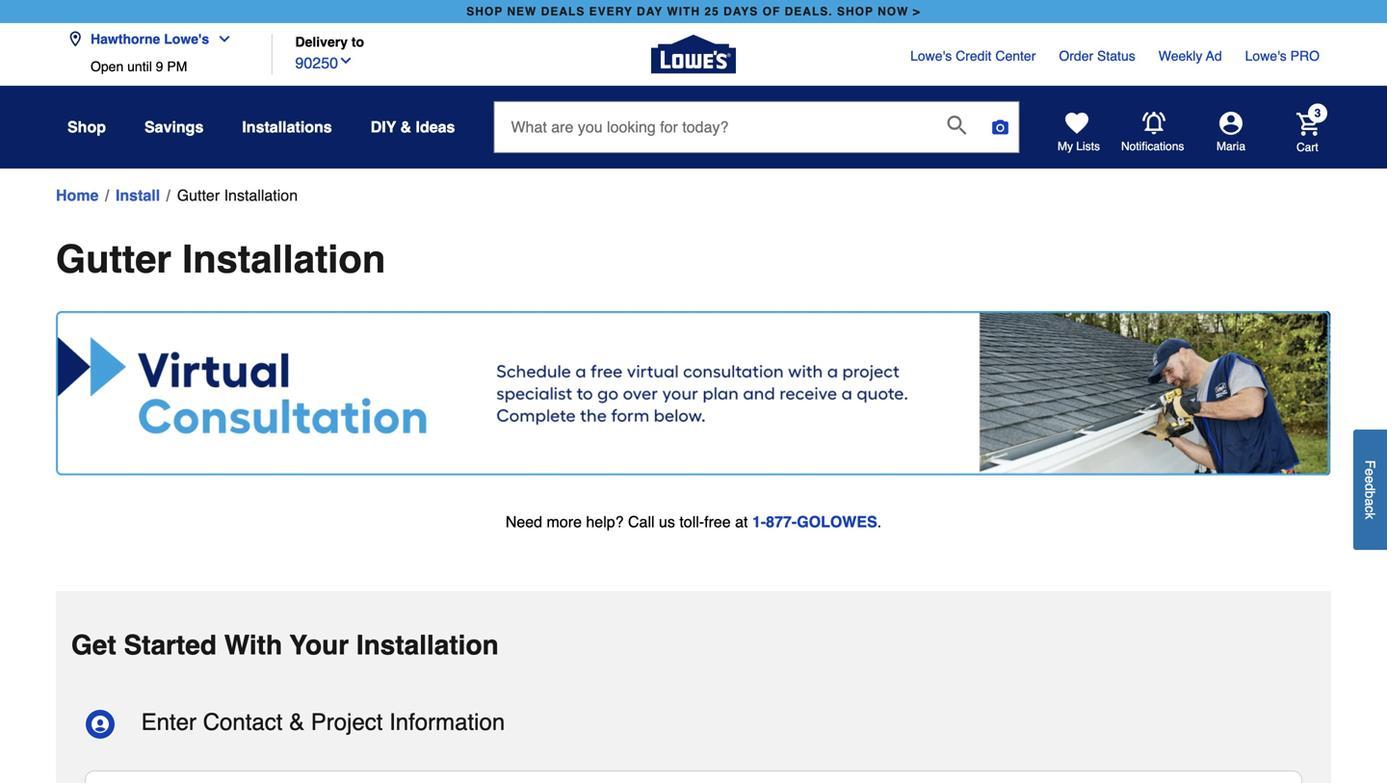 Task type: vqa. For each thing, say whether or not it's contained in the screenshot.
the middle driver
no



Task type: locate. For each thing, give the bounding box(es) containing it.
1 shop from the left
[[467, 5, 503, 18]]

lowe's left pro
[[1246, 48, 1288, 64]]

install
[[116, 187, 160, 204]]

my
[[1058, 140, 1074, 153]]

day
[[637, 5, 663, 18]]

to
[[352, 34, 364, 50]]

e
[[1363, 469, 1379, 476], [1363, 476, 1379, 484]]

1 horizontal spatial gutter
[[177, 187, 220, 204]]

schedule a free virtual consultation to go over your plan and receive a quote. image
[[56, 311, 1332, 476]]

0 vertical spatial gutter installation
[[177, 187, 298, 204]]

open
[[91, 59, 124, 74]]

shop left new
[[467, 5, 503, 18]]

e up d
[[1363, 469, 1379, 476]]

3
[[1315, 106, 1322, 120]]

gutter installation down 'gutter installation' "link"
[[56, 237, 386, 281]]

Search Query text field
[[495, 102, 933, 152]]

lowe's inside button
[[164, 31, 209, 47]]

1 horizontal spatial chevron down image
[[338, 53, 354, 68]]

lowe's up pm
[[164, 31, 209, 47]]

deals
[[541, 5, 585, 18]]

information
[[390, 710, 505, 736]]

us
[[659, 513, 676, 531]]

install link
[[116, 184, 160, 207]]

my lists
[[1058, 140, 1101, 153]]

lowe's for lowe's credit center
[[911, 48, 953, 64]]

more
[[547, 513, 582, 531]]

& right diy
[[401, 118, 412, 136]]

ideas
[[416, 118, 455, 136]]

1 horizontal spatial lowe's
[[911, 48, 953, 64]]

weekly
[[1159, 48, 1203, 64]]

installation down the installations button
[[224, 187, 298, 204]]

lowe's pro link
[[1246, 46, 1321, 66]]

cart
[[1297, 140, 1319, 154]]

installations
[[242, 118, 332, 136]]

gutter right the install
[[177, 187, 220, 204]]

0 vertical spatial gutter
[[177, 187, 220, 204]]

installation down 'gutter installation' "link"
[[182, 237, 386, 281]]

lowe's left credit
[[911, 48, 953, 64]]

lowe's home improvement logo image
[[652, 12, 736, 97]]

hawthorne lowe's
[[91, 31, 209, 47]]

2 vertical spatial installation
[[357, 631, 499, 661]]

chevron down image inside 90250 button
[[338, 53, 354, 68]]

shop
[[467, 5, 503, 18], [838, 5, 874, 18]]

0 horizontal spatial lowe's
[[164, 31, 209, 47]]

enter contact & project information
[[141, 710, 505, 736]]

& left project at the left of the page
[[289, 710, 305, 736]]

0 horizontal spatial gutter
[[56, 237, 172, 281]]

0 vertical spatial installation
[[224, 187, 298, 204]]

gutter installation down the installations button
[[177, 187, 298, 204]]

weekly ad link
[[1159, 46, 1223, 66]]

1 horizontal spatial shop
[[838, 5, 874, 18]]

gutter
[[177, 187, 220, 204], [56, 237, 172, 281]]

started
[[124, 631, 217, 661]]

b
[[1363, 491, 1379, 499]]

pm
[[167, 59, 187, 74]]

installations button
[[242, 110, 332, 145]]

0 vertical spatial &
[[401, 118, 412, 136]]

until
[[127, 59, 152, 74]]

diy
[[371, 118, 396, 136]]

contact and project information image
[[85, 709, 116, 740]]

k
[[1363, 513, 1379, 520]]

home link
[[56, 184, 99, 207]]

gutter down install link
[[56, 237, 172, 281]]

credit
[[956, 48, 992, 64]]

e up b
[[1363, 476, 1379, 484]]

diy & ideas
[[371, 118, 455, 136]]

shop left now
[[838, 5, 874, 18]]

.
[[878, 513, 882, 531]]

your
[[290, 631, 349, 661]]

chevron down image
[[209, 31, 232, 47], [338, 53, 354, 68]]

c
[[1363, 506, 1379, 513]]

golowes
[[797, 513, 878, 531]]

1 horizontal spatial &
[[401, 118, 412, 136]]

None search field
[[494, 101, 1020, 171]]

search image
[[948, 116, 967, 135]]

& inside button
[[401, 118, 412, 136]]

2 horizontal spatial lowe's
[[1246, 48, 1288, 64]]

at
[[736, 513, 748, 531]]

0 horizontal spatial shop
[[467, 5, 503, 18]]

1 vertical spatial chevron down image
[[338, 53, 354, 68]]

installation
[[224, 187, 298, 204], [182, 237, 386, 281], [357, 631, 499, 661]]

1 vertical spatial &
[[289, 710, 305, 736]]

lowe's
[[164, 31, 209, 47], [911, 48, 953, 64], [1246, 48, 1288, 64]]

lists
[[1077, 140, 1101, 153]]

0 vertical spatial chevron down image
[[209, 31, 232, 47]]

location image
[[67, 31, 83, 47]]

installation up the "information"
[[357, 631, 499, 661]]

status
[[1098, 48, 1136, 64]]

2 shop from the left
[[838, 5, 874, 18]]

get
[[71, 631, 116, 661]]

&
[[401, 118, 412, 136], [289, 710, 305, 736]]

help?
[[586, 513, 624, 531]]

1 vertical spatial gutter installation
[[56, 237, 386, 281]]

>
[[914, 5, 921, 18]]

lowe's pro
[[1246, 48, 1321, 64]]

gutter installation
[[177, 187, 298, 204], [56, 237, 386, 281]]

0 horizontal spatial chevron down image
[[209, 31, 232, 47]]

toll-
[[680, 513, 705, 531]]

lowe's for lowe's pro
[[1246, 48, 1288, 64]]

1 vertical spatial gutter
[[56, 237, 172, 281]]



Task type: describe. For each thing, give the bounding box(es) containing it.
1-
[[753, 513, 766, 531]]

delivery
[[295, 34, 348, 50]]

2 e from the top
[[1363, 476, 1379, 484]]

f e e d b a c k
[[1363, 460, 1379, 520]]

lowe's home improvement cart image
[[1297, 113, 1321, 136]]

maria button
[[1186, 112, 1278, 154]]

shop button
[[67, 110, 106, 145]]

days
[[724, 5, 759, 18]]

d
[[1363, 484, 1379, 491]]

get started with your installation
[[71, 631, 499, 661]]

order
[[1060, 48, 1094, 64]]

1 vertical spatial installation
[[182, 237, 386, 281]]

my lists link
[[1058, 112, 1101, 154]]

90250 button
[[295, 50, 354, 75]]

shop
[[67, 118, 106, 136]]

pro
[[1291, 48, 1321, 64]]

877-
[[766, 513, 797, 531]]

90250
[[295, 54, 338, 72]]

f
[[1363, 460, 1379, 469]]

with
[[667, 5, 701, 18]]

order status
[[1060, 48, 1136, 64]]

installation inside 'gutter installation' "link"
[[224, 187, 298, 204]]

9
[[156, 59, 163, 74]]

notifications
[[1122, 140, 1185, 153]]

free
[[705, 513, 731, 531]]

hawthorne lowe's button
[[67, 20, 240, 59]]

delivery to
[[295, 34, 364, 50]]

camera image
[[991, 118, 1011, 137]]

lowe's home improvement notification center image
[[1143, 112, 1166, 135]]

new
[[507, 5, 537, 18]]

savings button
[[145, 110, 204, 145]]

diy & ideas button
[[371, 110, 455, 145]]

gutter installation link
[[177, 184, 298, 207]]

enter
[[141, 710, 197, 736]]

with
[[224, 631, 283, 661]]

hawthorne
[[91, 31, 160, 47]]

of
[[763, 5, 781, 18]]

call
[[628, 513, 655, 531]]

a
[[1363, 499, 1379, 506]]

1-877-golowes link
[[753, 513, 878, 531]]

project
[[311, 710, 383, 736]]

shop new deals every day with 25 days of deals. shop now > link
[[463, 0, 925, 23]]

home
[[56, 187, 99, 204]]

f e e d b a c k button
[[1354, 430, 1388, 550]]

maria
[[1217, 140, 1246, 153]]

center
[[996, 48, 1037, 64]]

lowe's credit center
[[911, 48, 1037, 64]]

gutter inside "link"
[[177, 187, 220, 204]]

1 e from the top
[[1363, 469, 1379, 476]]

need more help? call us toll-free at 1-877-golowes .
[[506, 513, 882, 531]]

shop new deals every day with 25 days of deals. shop now >
[[467, 5, 921, 18]]

25
[[705, 5, 720, 18]]

lowe's home improvement lists image
[[1066, 112, 1089, 135]]

need
[[506, 513, 543, 531]]

0 horizontal spatial &
[[289, 710, 305, 736]]

lowe's credit center link
[[911, 46, 1037, 66]]

savings
[[145, 118, 204, 136]]

contact
[[203, 710, 283, 736]]

every
[[590, 5, 633, 18]]

weekly ad
[[1159, 48, 1223, 64]]

open until 9 pm
[[91, 59, 187, 74]]

deals.
[[785, 5, 833, 18]]

ad
[[1207, 48, 1223, 64]]

order status link
[[1060, 46, 1136, 66]]

now
[[878, 5, 909, 18]]



